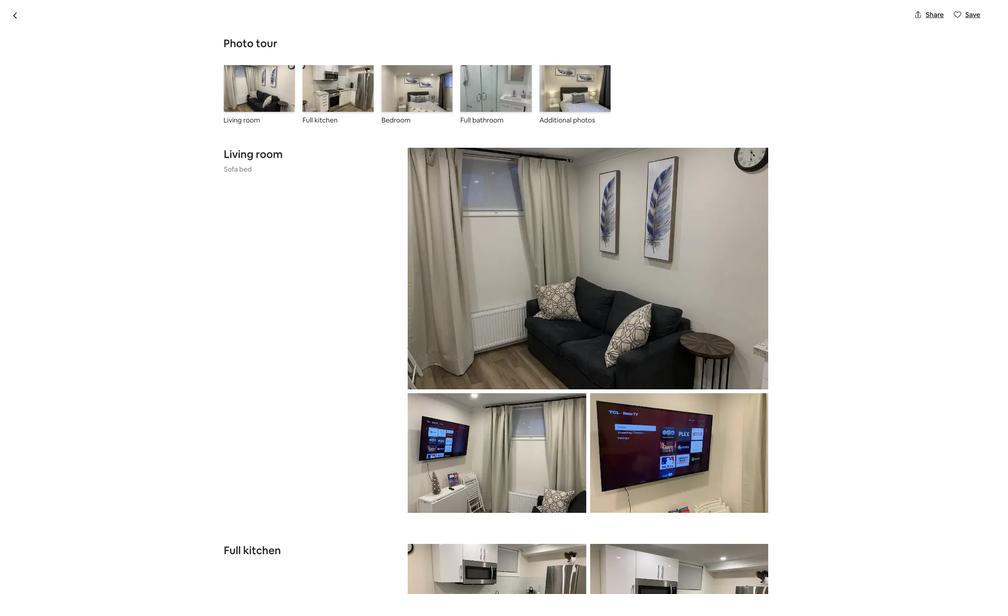 Task type: locate. For each thing, give the bounding box(es) containing it.
photos
[[573, 116, 595, 125], [727, 341, 749, 349]]

0 vertical spatial -
[[390, 555, 393, 566]]

of
[[272, 514, 279, 523], [270, 579, 277, 589]]

1 horizontal spatial a
[[452, 555, 456, 566]]

reserve button
[[599, 490, 756, 513]]

show all photos
[[699, 341, 749, 349]]

station
[[475, 579, 499, 589]]

to down apartment
[[378, 590, 385, 595]]

0 vertical spatial close
[[378, 50, 410, 66]]

canada
[[354, 71, 379, 79]]

photos right all
[[727, 341, 749, 349]]

gardener
[[387, 590, 421, 595]]

toronto,
[[298, 71, 325, 79]]

bathroom
[[472, 116, 504, 125]]

photos right additional
[[573, 116, 595, 125]]

2 vertical spatial -
[[290, 590, 293, 595]]

cancelled
[[343, 555, 388, 566]]

4.48 up '1/1/2024'
[[701, 397, 715, 405]]

4.48
[[232, 71, 246, 79], [701, 397, 715, 405]]

full bathroom button
[[461, 65, 532, 125]]

the right through
[[522, 555, 534, 566]]

0 horizontal spatial to
[[378, 590, 385, 595]]

the right gave on the left bottom
[[342, 514, 352, 523]]

1 vertical spatial reviews
[[732, 397, 756, 405]]

living inside button
[[224, 116, 242, 125]]

· toronto, ontario, canada
[[292, 71, 379, 81]]

park
[[349, 50, 376, 66]]

this left listing
[[681, 553, 693, 562]]

monthly
[[599, 407, 625, 416]]

close up the express
[[416, 579, 435, 589]]

100% of recent guests gave the check-in process a 5-star rating.
[[255, 514, 453, 523]]

- down light
[[290, 590, 293, 595]]

102 reviews button
[[251, 70, 288, 80]]

1 vertical spatial room
[[256, 148, 283, 161]]

full bathroom
[[461, 116, 504, 125]]

1 horizontal spatial kitchen
[[315, 116, 338, 125]]

of inside if your reservation has been cancelled - please send me a message through the app asap!!! spacious full of light one bedroom apartment located close to subway station ( keele - 5 min, dundas west -3 min), easy fast access to gardener express highway and very clos
[[270, 579, 277, 589]]

learn more about the host, inna. image
[[514, 381, 542, 408], [514, 381, 542, 408]]

0 horizontal spatial 102
[[251, 71, 262, 79]]

roncey
[[470, 50, 514, 66]]

2 living from the top
[[224, 148, 253, 161]]

and
[[478, 481, 490, 490], [484, 590, 497, 595]]

kitchen up asap!!!
[[243, 544, 281, 558]]

1 horizontal spatial full
[[303, 116, 313, 125]]

living
[[224, 116, 242, 125], [224, 148, 253, 161]]

Start your search search field
[[423, 8, 569, 31]]

room inside the living room sofa bed
[[256, 148, 283, 161]]

0 vertical spatial and
[[478, 481, 490, 490]]

additional photos
[[540, 116, 595, 125]]

1 vertical spatial -
[[526, 579, 529, 589]]

very
[[499, 590, 514, 595]]

photo
[[224, 37, 254, 50]]

bedroom
[[312, 579, 345, 589]]

rating.
[[433, 514, 453, 523]]

102
[[251, 71, 262, 79], [720, 397, 731, 405]]

additional photos image 1 image
[[540, 65, 611, 112], [540, 65, 611, 112]]

full inside full bathroom button
[[461, 116, 471, 125]]

1 horizontal spatial close
[[416, 579, 435, 589]]

full left bathroom
[[461, 116, 471, 125]]

kitchen inside button
[[315, 116, 338, 125]]

1 vertical spatial 102
[[720, 397, 731, 405]]

full bathroom image 1 image
[[461, 65, 532, 112], [461, 65, 532, 112]]

1 horizontal spatial ·
[[292, 71, 294, 81]]

if
[[224, 555, 230, 566]]

2
[[412, 50, 419, 66]]

full kitchen image 2 image
[[590, 544, 769, 595], [590, 544, 769, 595]]

living up bed
[[224, 148, 253, 161]]

100%
[[255, 514, 271, 523]]

reservation
[[254, 555, 304, 566]]

washer,
[[434, 481, 458, 490]]

1 vertical spatial and
[[484, 590, 497, 595]]

1 horizontal spatial this
[[681, 553, 693, 562]]

0 horizontal spatial 4.48
[[232, 71, 246, 79]]

tour
[[256, 37, 277, 50]]

air cond'd new high park close 2 subway roncey image 4 image
[[636, 92, 769, 229]]

- left the 'please'
[[390, 555, 393, 566]]

to
[[436, 579, 444, 589], [378, 590, 385, 595]]

living room image 1 image
[[224, 65, 295, 112], [224, 65, 295, 112], [408, 148, 769, 390], [408, 148, 769, 390]]

room down living room
[[256, 148, 283, 161]]

the
[[342, 514, 352, 523], [522, 555, 534, 566]]

bedroom image 1 image
[[382, 65, 453, 112], [382, 65, 453, 112]]

0 horizontal spatial 4.48 · 102 reviews
[[232, 71, 288, 79]]

4.48 down air
[[232, 71, 246, 79]]

living up the living room sofa bed
[[224, 116, 242, 125]]

0 vertical spatial full kitchen
[[303, 116, 338, 125]]

living room image 2 image
[[408, 394, 586, 513], [408, 394, 586, 513]]

guests
[[302, 514, 323, 523]]

room for living room sofa bed
[[256, 148, 283, 161]]

keele
[[505, 579, 524, 589]]

living room image 3 image
[[590, 394, 769, 513], [590, 394, 769, 513]]

send
[[419, 555, 437, 566]]

a left "5-"
[[408, 514, 412, 523]]

0 horizontal spatial this
[[328, 481, 339, 490]]

living for living room sofa bed
[[224, 148, 253, 161]]

1 horizontal spatial full kitchen
[[303, 116, 338, 125]]

additional photos button
[[540, 65, 611, 125]]

4.48 · 102 reviews
[[232, 71, 288, 79], [701, 397, 756, 405]]

0 horizontal spatial -
[[290, 590, 293, 595]]

0 vertical spatial photos
[[573, 116, 595, 125]]

process
[[382, 514, 406, 523]]

kitchen down · toronto, ontario, canada
[[315, 116, 338, 125]]

message
[[458, 555, 490, 566]]

full down toronto,
[[303, 116, 313, 125]]

1 vertical spatial photos
[[727, 341, 749, 349]]

and left ac
[[478, 481, 490, 490]]

dundas
[[240, 590, 268, 595]]

room inside button
[[243, 116, 260, 125]]

full
[[257, 579, 268, 589]]

a inside if your reservation has been cancelled - please send me a message through the app asap!!! spacious full of light one bedroom apartment located close to subway station ( keele - 5 min, dundas west -3 min), easy fast access to gardener express highway and very clos
[[452, 555, 456, 566]]

full up the app
[[224, 544, 241, 558]]

0 vertical spatial room
[[243, 116, 260, 125]]

air cond'd new high park close 2 subway roncey image 1 image
[[224, 92, 496, 365]]

of up west on the bottom
[[270, 579, 277, 589]]

dryer,
[[459, 481, 477, 490]]

0 horizontal spatial photos
[[573, 116, 595, 125]]

reviews
[[264, 71, 288, 79], [732, 397, 756, 405]]

if your reservation has been cancelled - please send me a message through the app asap!!! spacious full of light one bedroom apartment located close to subway station ( keele - 5 min, dundas west -3 min), easy fast access to gardener express highway and very clos
[[224, 555, 541, 595]]

1 vertical spatial 4.48
[[701, 397, 715, 405]]

been
[[323, 555, 342, 566]]

1 vertical spatial close
[[416, 579, 435, 589]]

0 vertical spatial kitchen
[[315, 116, 338, 125]]

bed
[[239, 165, 252, 174]]

photo tour
[[224, 37, 277, 50]]

1 horizontal spatial the
[[522, 555, 534, 566]]

the inside if your reservation has been cancelled - please send me a message through the app asap!!! spacious full of light one bedroom apartment located close to subway station ( keele - 5 min, dundas west -3 min), easy fast access to gardener express highway and very clos
[[522, 555, 534, 566]]

full kitchen image 1 image
[[303, 65, 374, 112], [303, 65, 374, 112], [408, 544, 586, 595], [408, 544, 586, 595]]

0 vertical spatial this
[[328, 481, 339, 490]]

full inside 'full kitchen' button
[[303, 116, 313, 125]]

of right 100%
[[272, 514, 279, 523]]

0 vertical spatial living
[[224, 116, 242, 125]]

0 horizontal spatial the
[[342, 514, 352, 523]]

1 vertical spatial the
[[522, 555, 534, 566]]

toronto, ontario, canada button
[[298, 69, 379, 81]]

0 vertical spatial 102
[[251, 71, 262, 79]]

photo tour dialog
[[0, 0, 992, 595]]

0 horizontal spatial full
[[224, 544, 241, 558]]

close inside if your reservation has been cancelled - please send me a message through the app asap!!! spacious full of light one bedroom apartment located close to subway station ( keele - 5 min, dundas west -3 min), easy fast access to gardener express highway and very clos
[[416, 579, 435, 589]]

2 horizontal spatial full
[[461, 116, 471, 125]]

subway right 2
[[422, 50, 467, 66]]

equipped
[[296, 481, 326, 490]]

full kitchen down toronto,
[[303, 116, 338, 125]]

full
[[303, 116, 313, 125], [461, 116, 471, 125], [224, 544, 241, 558]]

0 vertical spatial to
[[436, 579, 444, 589]]

to up the express
[[436, 579, 444, 589]]

living for living room
[[224, 116, 242, 125]]

report
[[657, 553, 680, 562]]

please
[[394, 555, 418, 566]]

subway
[[422, 50, 467, 66], [446, 579, 473, 589]]

1 living from the top
[[224, 116, 242, 125]]

ontario,
[[326, 71, 353, 79]]

check-
[[354, 514, 375, 523]]

living inside the living room sofa bed
[[224, 148, 253, 161]]

close left 2
[[378, 50, 410, 66]]

1 horizontal spatial 4.48 · 102 reviews
[[701, 397, 756, 405]]

1 vertical spatial full kitchen
[[224, 544, 281, 558]]

high
[[319, 50, 347, 66]]

and inside if your reservation has been cancelled - please send me a message through the app asap!!! spacious full of light one bedroom apartment located close to subway station ( keele - 5 min, dundas west -3 min), easy fast access to gardener express highway and very clos
[[484, 590, 497, 595]]

0 vertical spatial of
[[272, 514, 279, 523]]

full kitchen up asap!!!
[[224, 544, 281, 558]]

0 horizontal spatial a
[[408, 514, 412, 523]]

a right me
[[452, 555, 456, 566]]

0 horizontal spatial ·
[[248, 71, 249, 79]]

close
[[378, 50, 410, 66], [416, 579, 435, 589]]

bedroom button
[[382, 65, 453, 125]]

1 horizontal spatial 4.48
[[701, 397, 715, 405]]

1 vertical spatial living
[[224, 148, 253, 161]]

0 horizontal spatial reviews
[[264, 71, 288, 79]]

1 vertical spatial of
[[270, 579, 277, 589]]

2 horizontal spatial -
[[526, 579, 529, 589]]

1 vertical spatial kitchen
[[243, 544, 281, 558]]

room up the living room sofa bed
[[243, 116, 260, 125]]

1 vertical spatial a
[[452, 555, 456, 566]]

gave
[[325, 514, 340, 523]]

cond'd
[[244, 50, 287, 66]]

1 vertical spatial subway
[[446, 579, 473, 589]]

0 horizontal spatial full kitchen
[[224, 544, 281, 558]]

long
[[370, 481, 383, 490]]

subway up highway
[[446, 579, 473, 589]]

this left place
[[328, 481, 339, 490]]

and down station
[[484, 590, 497, 595]]

1 horizontal spatial 102
[[720, 397, 731, 405]]

- left the 5
[[526, 579, 529, 589]]

for
[[359, 481, 368, 490]]

1 horizontal spatial -
[[390, 555, 393, 566]]

·
[[248, 71, 249, 79], [292, 71, 294, 81], [716, 397, 718, 405]]



Task type: describe. For each thing, give the bounding box(es) containing it.
0 vertical spatial subway
[[422, 50, 467, 66]]

show all photos button
[[680, 337, 757, 353]]

0 horizontal spatial kitchen
[[243, 544, 281, 558]]

before
[[626, 407, 647, 416]]

host
[[268, 481, 282, 490]]

easy
[[318, 590, 334, 595]]

bedroom
[[382, 116, 411, 125]]

3
[[293, 590, 297, 595]]

subway inside if your reservation has been cancelled - please send me a message through the app asap!!! spacious full of light one bedroom apartment located close to subway station ( keele - 5 min, dundas west -3 min), easy fast access to gardener express highway and very clos
[[446, 579, 473, 589]]

min,
[[224, 590, 239, 595]]

recent
[[280, 514, 301, 523]]

save
[[966, 10, 981, 19]]

all
[[718, 341, 725, 349]]

min),
[[299, 590, 316, 595]]

has
[[306, 555, 321, 566]]

0 vertical spatial reviews
[[264, 71, 288, 79]]

reserve
[[663, 496, 692, 506]]

1 horizontal spatial photos
[[727, 341, 749, 349]]

living room sofa bed
[[224, 148, 283, 174]]

1 horizontal spatial to
[[436, 579, 444, 589]]

air cond'd new high park close 2 subway roncey image 2 image
[[500, 92, 633, 229]]

5
[[531, 579, 535, 589]]

has
[[284, 481, 294, 490]]

1 vertical spatial 4.48 · 102 reviews
[[701, 397, 756, 405]]

room for living room
[[243, 116, 260, 125]]

1 vertical spatial this
[[681, 553, 693, 562]]

app
[[224, 567, 238, 577]]

full kitchen button
[[303, 65, 374, 125]]

west
[[269, 590, 288, 595]]

located
[[387, 579, 414, 589]]

air cond'd new high park close 2 subway roncey
[[224, 50, 514, 66]]

0 vertical spatial the
[[342, 514, 352, 523]]

0 horizontal spatial close
[[378, 50, 410, 66]]

$2,121
[[599, 393, 629, 406]]

1 vertical spatial to
[[378, 590, 385, 595]]

report this listing
[[657, 553, 714, 562]]

the host has equipped this place for long stays—kitchen, washer, dryer, and ac included.
[[255, 481, 531, 490]]

express
[[423, 590, 451, 595]]

show
[[699, 341, 717, 349]]

included.
[[503, 481, 531, 490]]

new
[[289, 50, 316, 66]]

5-
[[413, 514, 419, 523]]

through
[[491, 555, 520, 566]]

air
[[224, 50, 241, 66]]

me
[[438, 555, 450, 566]]

(
[[501, 579, 504, 589]]

share button
[[911, 6, 948, 23]]

full for full bathroom button
[[461, 116, 471, 125]]

report this listing button
[[642, 553, 714, 562]]

place
[[340, 481, 357, 490]]

photos inside photo tour dialog
[[573, 116, 595, 125]]

in
[[375, 514, 380, 523]]

air cond'd new high park close 2 subway roncey image 5 image
[[636, 233, 769, 365]]

2 horizontal spatial ·
[[716, 397, 718, 405]]

listing
[[694, 553, 714, 562]]

ac
[[492, 481, 501, 490]]

apartment
[[347, 579, 385, 589]]

star
[[419, 514, 432, 523]]

living room button
[[224, 65, 295, 125]]

0 vertical spatial 4.48
[[232, 71, 246, 79]]

highway
[[452, 590, 482, 595]]

0 vertical spatial 4.48 · 102 reviews
[[232, 71, 288, 79]]

full for 'full kitchen' button at the top left
[[303, 116, 313, 125]]

asap!!!
[[239, 567, 262, 577]]

stays—kitchen,
[[385, 481, 433, 490]]

access
[[351, 590, 376, 595]]

air cond'd new high park close 2 subway roncey image 3 image
[[500, 233, 633, 365]]

11/1/2023
[[605, 440, 635, 449]]

taxes
[[649, 407, 666, 416]]

0 vertical spatial a
[[408, 514, 412, 523]]

the
[[255, 481, 267, 490]]

living room
[[224, 116, 260, 125]]

1/1/2024
[[684, 440, 711, 449]]

your
[[231, 555, 252, 566]]

$2,121 monthly before taxes
[[599, 393, 666, 416]]

additional
[[540, 116, 572, 125]]

save button
[[950, 6, 985, 23]]

light
[[279, 579, 295, 589]]

share
[[926, 10, 944, 19]]

spacious
[[224, 579, 256, 589]]

sofa
[[224, 165, 238, 174]]

fast
[[336, 590, 350, 595]]

1 horizontal spatial reviews
[[732, 397, 756, 405]]

full kitchen inside button
[[303, 116, 338, 125]]



Task type: vqa. For each thing, say whether or not it's contained in the screenshot.
"need" to the bottom
no



